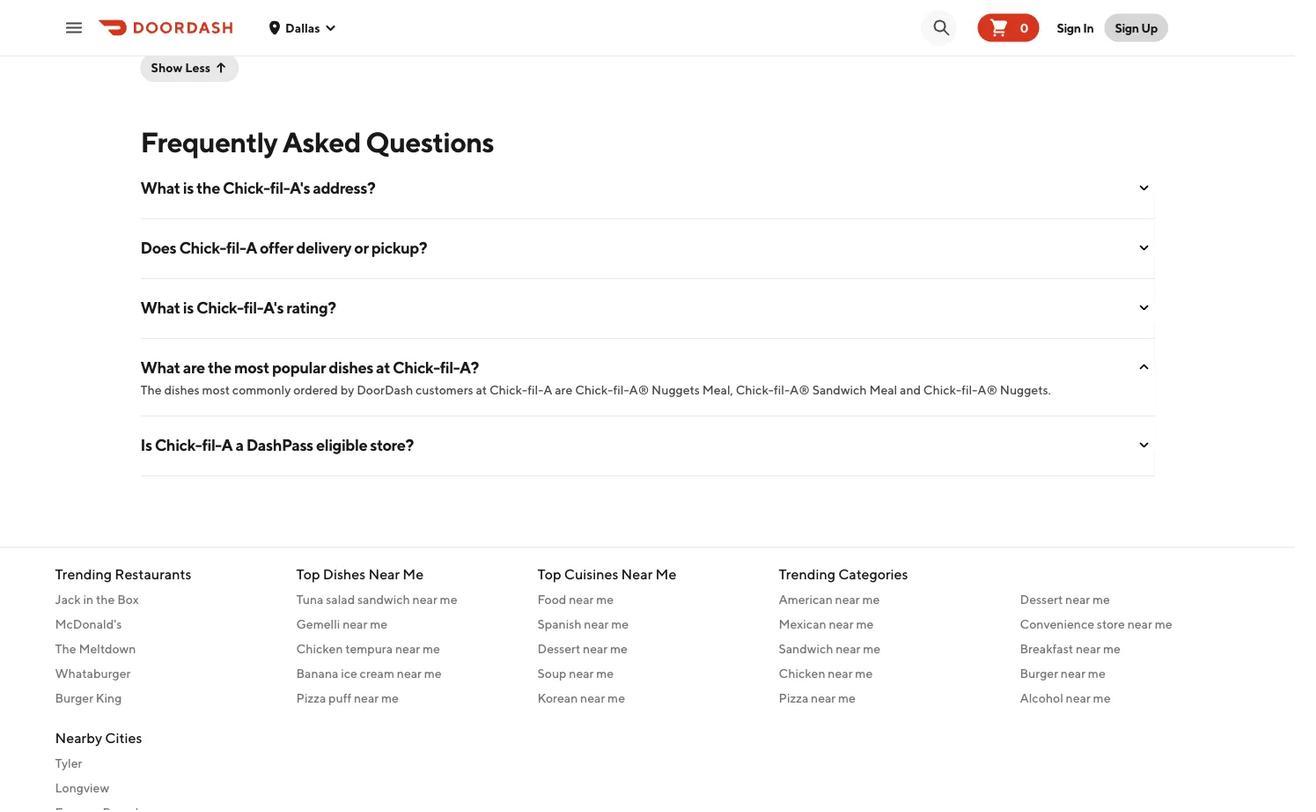 Task type: vqa. For each thing, say whether or not it's contained in the screenshot.


Task type: locate. For each thing, give the bounding box(es) containing it.
dessert down spanish
[[538, 641, 581, 656]]

2 top from the left
[[538, 566, 562, 582]]

a's left rating?
[[263, 298, 284, 317]]

1 horizontal spatial the
[[141, 383, 162, 397]]

0 horizontal spatial a's
[[263, 298, 284, 317]]

the for box
[[96, 592, 115, 606]]

0 vertical spatial at
[[376, 358, 390, 377]]

pizza for trending
[[779, 691, 809, 705]]

dessert near me link up soup near me link
[[538, 640, 758, 658]]

a's left address?
[[290, 178, 310, 197]]

me up tuna salad sandwich near me link on the left
[[403, 566, 424, 582]]

cuisines
[[564, 566, 619, 582]]

pizza down chicken near me
[[779, 691, 809, 705]]

0 vertical spatial are
[[183, 358, 205, 377]]

1 vertical spatial a's
[[263, 298, 284, 317]]

near inside "link"
[[811, 691, 836, 705]]

1 vertical spatial burger
[[55, 691, 93, 705]]

me down soup near me link
[[608, 691, 625, 705]]

dallas button
[[268, 20, 338, 35]]

2 trending from the left
[[779, 566, 836, 582]]

near down sandwich near me
[[828, 666, 853, 680]]

me down food near me link at bottom
[[612, 617, 629, 631]]

mcdonald's
[[55, 617, 122, 631]]

nearby
[[55, 729, 102, 746]]

0 horizontal spatial dishes
[[164, 383, 200, 397]]

0 horizontal spatial burger
[[55, 691, 93, 705]]

1 vertical spatial the
[[208, 358, 232, 377]]

the inside the meltdown link
[[55, 641, 76, 656]]

me down gemelli near me link
[[423, 641, 440, 656]]

0 vertical spatial what
[[141, 178, 180, 197]]

near up convenience store near me
[[1066, 592, 1091, 606]]

1 trending from the left
[[55, 566, 112, 582]]

near up food near me link at bottom
[[622, 566, 653, 582]]

mcdonald's link
[[55, 615, 275, 633]]

most
[[234, 358, 269, 377], [202, 383, 230, 397]]

food near me link
[[538, 591, 758, 608]]

near for food near me link at bottom
[[569, 592, 594, 606]]

2 horizontal spatial a
[[544, 383, 553, 397]]

0 horizontal spatial near
[[369, 566, 400, 582]]

chicken inside chicken tempura near me link
[[296, 641, 343, 656]]

chicken for chicken tempura near me
[[296, 641, 343, 656]]

0 vertical spatial the
[[197, 178, 220, 197]]

2 me from the left
[[656, 566, 677, 582]]

near up sandwich near me
[[829, 617, 854, 631]]

burger
[[1021, 666, 1059, 680], [55, 691, 93, 705]]

dessert near me link
[[1021, 591, 1241, 608], [538, 640, 758, 658]]

2 vertical spatial the
[[96, 592, 115, 606]]

me down top cuisines near me at the bottom
[[597, 592, 614, 606]]

burger near me link
[[1021, 665, 1241, 682]]

1 horizontal spatial chicken
[[779, 666, 826, 680]]

near for spanish near me link
[[584, 617, 609, 631]]

me up convenience store near me
[[1093, 592, 1111, 606]]

near down convenience store near me
[[1076, 641, 1101, 656]]

sign left in
[[1057, 20, 1082, 35]]

near down spanish near me
[[583, 641, 608, 656]]

a's
[[290, 178, 310, 197], [263, 298, 284, 317]]

dishes left commonly
[[164, 383, 200, 397]]

jack in the box link
[[55, 591, 275, 608]]

asked
[[283, 125, 361, 158]]

2 vertical spatial what
[[141, 358, 180, 377]]

0 horizontal spatial most
[[202, 383, 230, 397]]

chicken up the pizza near me
[[779, 666, 826, 680]]

1 vertical spatial dessert near me link
[[538, 640, 758, 658]]

1 horizontal spatial me
[[656, 566, 677, 582]]

fil-
[[270, 178, 290, 197], [226, 238, 246, 257], [244, 298, 263, 317], [440, 358, 460, 377], [528, 383, 544, 397], [614, 383, 629, 397], [774, 383, 790, 397], [962, 383, 978, 397], [202, 435, 222, 454]]

soup
[[538, 666, 567, 680]]

2 is from the top
[[183, 298, 194, 317]]

me up korean near me
[[597, 666, 614, 680]]

longview link
[[55, 779, 275, 797]]

sandwich
[[813, 383, 867, 397], [779, 641, 834, 656]]

1 horizontal spatial near
[[622, 566, 653, 582]]

gemelli near me link
[[296, 615, 517, 633]]

what is the chick-fil-a's address?
[[141, 178, 376, 197]]

trending up american in the right bottom of the page
[[779, 566, 836, 582]]

sandwich inside sandwich near me link
[[779, 641, 834, 656]]

dessert near me up convenience
[[1021, 592, 1111, 606]]

0 button
[[978, 14, 1040, 42]]

dessert near me down spanish near me
[[538, 641, 628, 656]]

1 vertical spatial dishes
[[164, 383, 200, 397]]

1 me from the left
[[403, 566, 424, 582]]

the up is
[[141, 383, 162, 397]]

what for what is chick-fil-a's rating?
[[141, 298, 180, 317]]

1 top from the left
[[296, 566, 320, 582]]

pizza inside pizza puff near me link
[[296, 691, 326, 705]]

top for top dishes near me
[[296, 566, 320, 582]]

burger for burger near me
[[1021, 666, 1059, 680]]

sandwich down 'mexican'
[[779, 641, 834, 656]]

restaurants
[[115, 566, 192, 582]]

0 horizontal spatial dessert near me link
[[538, 640, 758, 658]]

the inside jack in the box link
[[96, 592, 115, 606]]

1 sign from the left
[[1057, 20, 1082, 35]]

a® left the nuggets
[[629, 383, 649, 397]]

what are the most popular dishes at chick-fil-a?
[[141, 358, 479, 377]]

ice
[[341, 666, 357, 680]]

me down chicken tempura near me link
[[424, 666, 442, 680]]

the
[[197, 178, 220, 197], [208, 358, 232, 377], [96, 592, 115, 606]]

0 vertical spatial burger
[[1021, 666, 1059, 680]]

0 horizontal spatial trending
[[55, 566, 112, 582]]

pizza near me link
[[779, 689, 999, 707]]

a®
[[629, 383, 649, 397], [790, 383, 810, 397], [978, 383, 998, 397]]

convenience store near me
[[1021, 617, 1173, 631]]

korean near me link
[[538, 689, 758, 707]]

me down the american near me link
[[857, 617, 874, 631]]

1 horizontal spatial trending
[[779, 566, 836, 582]]

sandwich
[[358, 592, 410, 606]]

in
[[1084, 20, 1094, 35]]

me down tuna salad sandwich near me at the bottom left
[[370, 617, 388, 631]]

0 horizontal spatial the
[[55, 641, 76, 656]]

the
[[141, 383, 162, 397], [55, 641, 76, 656]]

1 horizontal spatial a®
[[790, 383, 810, 397]]

0 vertical spatial the
[[141, 383, 162, 397]]

0 vertical spatial a
[[246, 238, 257, 257]]

me down breakfast near me
[[1089, 666, 1106, 680]]

pizza down the banana
[[296, 691, 326, 705]]

near
[[369, 566, 400, 582], [622, 566, 653, 582]]

dessert up convenience
[[1021, 592, 1063, 606]]

food near me
[[538, 592, 614, 606]]

is for the
[[183, 178, 194, 197]]

0 horizontal spatial chicken
[[296, 641, 343, 656]]

near for breakfast near me link
[[1076, 641, 1101, 656]]

1 what from the top
[[141, 178, 180, 197]]

me inside pizza puff near me link
[[381, 691, 399, 705]]

burger up 'alcohol'
[[1021, 666, 1059, 680]]

near down trending categories at the right of page
[[836, 592, 860, 606]]

me down store
[[1104, 641, 1121, 656]]

box
[[117, 592, 139, 606]]

near for alcohol near me link at the bottom of page
[[1066, 691, 1091, 705]]

top cuisines near me
[[538, 566, 677, 582]]

1 is from the top
[[183, 178, 194, 197]]

1 vertical spatial dessert near me
[[538, 641, 628, 656]]

near down breakfast near me
[[1061, 666, 1086, 680]]

burger for burger king
[[55, 691, 93, 705]]

the down what is chick-fil-a's rating?
[[208, 358, 232, 377]]

1 horizontal spatial a
[[246, 238, 257, 257]]

and
[[900, 383, 921, 397]]

chicken
[[296, 641, 343, 656], [779, 666, 826, 680]]

2 near from the left
[[622, 566, 653, 582]]

0 vertical spatial a's
[[290, 178, 310, 197]]

0 vertical spatial chicken
[[296, 641, 343, 656]]

address?
[[313, 178, 376, 197]]

me inside the american near me link
[[863, 592, 880, 606]]

me up breakfast near me link
[[1155, 617, 1173, 631]]

the for chick-
[[197, 178, 220, 197]]

breakfast
[[1021, 641, 1074, 656]]

0 horizontal spatial dessert
[[538, 641, 581, 656]]

0 horizontal spatial sign
[[1057, 20, 1082, 35]]

1 pizza from the left
[[296, 691, 326, 705]]

most left commonly
[[202, 383, 230, 397]]

the down mcdonald's
[[55, 641, 76, 656]]

near up korean near me
[[569, 666, 594, 680]]

dishes
[[329, 358, 373, 377], [164, 383, 200, 397]]

near down "mexican near me"
[[836, 641, 861, 656]]

1 vertical spatial sandwich
[[779, 641, 834, 656]]

chick- up customers
[[393, 358, 440, 377]]

2 vertical spatial a
[[222, 435, 233, 454]]

korean
[[538, 691, 578, 705]]

pizza for top
[[296, 691, 326, 705]]

me down sandwich near me link
[[856, 666, 873, 680]]

2 what from the top
[[141, 298, 180, 317]]

sign for sign in
[[1057, 20, 1082, 35]]

the for most
[[208, 358, 232, 377]]

top up tuna
[[296, 566, 320, 582]]

me inside gemelli near me link
[[370, 617, 388, 631]]

1 horizontal spatial pizza
[[779, 691, 809, 705]]

dishes up by
[[329, 358, 373, 377]]

sign up
[[1116, 20, 1158, 35]]

0 horizontal spatial at
[[376, 358, 390, 377]]

tyler
[[55, 756, 82, 770]]

what up does
[[141, 178, 180, 197]]

at up doordash
[[376, 358, 390, 377]]

a® left nuggets.
[[978, 383, 998, 397]]

sandwich left meal
[[813, 383, 867, 397]]

pizza inside pizza near me "link"
[[779, 691, 809, 705]]

sign up link
[[1105, 14, 1169, 42]]

sign
[[1057, 20, 1082, 35], [1116, 20, 1140, 35]]

0 horizontal spatial me
[[403, 566, 424, 582]]

near up spanish near me
[[569, 592, 594, 606]]

chick- left the nuggets
[[575, 383, 614, 397]]

the dishes most commonly ordered by doordash customers at chick-fil-a are chick-fil-a® nuggets meal, chick-fil-a® sandwich meal and chick-fil-a® nuggets.
[[141, 383, 1052, 397]]

sign left up
[[1116, 20, 1140, 35]]

trending for trending categories
[[779, 566, 836, 582]]

2 sign from the left
[[1116, 20, 1140, 35]]

1 vertical spatial is
[[183, 298, 194, 317]]

near for pizza near me "link"
[[811, 691, 836, 705]]

1 horizontal spatial are
[[555, 383, 573, 397]]

near inside 'link'
[[829, 617, 854, 631]]

me down chicken near me
[[839, 691, 856, 705]]

tuna
[[296, 592, 324, 606]]

chick- right and
[[924, 383, 962, 397]]

trending up in
[[55, 566, 112, 582]]

dallas
[[285, 20, 320, 35]]

chicken inside chicken near me link
[[779, 666, 826, 680]]

open menu image
[[63, 17, 85, 38]]

burger down whataburger
[[55, 691, 93, 705]]

1 horizontal spatial sign
[[1116, 20, 1140, 35]]

1 horizontal spatial dessert
[[1021, 592, 1063, 606]]

near down food near me
[[584, 617, 609, 631]]

me inside food near me link
[[597, 592, 614, 606]]

0 vertical spatial most
[[234, 358, 269, 377]]

the down frequently at the left top of page
[[197, 178, 220, 197]]

0 horizontal spatial a®
[[629, 383, 649, 397]]

1 horizontal spatial top
[[538, 566, 562, 582]]

me down categories
[[863, 592, 880, 606]]

0 vertical spatial dishes
[[329, 358, 373, 377]]

the right in
[[96, 592, 115, 606]]

is for chick-
[[183, 298, 194, 317]]

burger king link
[[55, 689, 275, 707]]

a® right meal,
[[790, 383, 810, 397]]

the for the dishes most commonly ordered by doordash customers at chick-fil-a are chick-fil-a® nuggets meal, chick-fil-a® sandwich meal and chick-fil-a® nuggets.
[[141, 383, 162, 397]]

dessert near me link up convenience store near me link
[[1021, 591, 1241, 608]]

0 horizontal spatial dessert near me
[[538, 641, 628, 656]]

near up the chicken tempura near me
[[343, 617, 368, 631]]

top
[[296, 566, 320, 582], [538, 566, 562, 582]]

what down does
[[141, 298, 180, 317]]

1 vertical spatial dessert
[[538, 641, 581, 656]]

near for chicken near me link
[[828, 666, 853, 680]]

customers
[[416, 383, 474, 397]]

me inside breakfast near me link
[[1104, 641, 1121, 656]]

near
[[413, 592, 438, 606], [569, 592, 594, 606], [836, 592, 860, 606], [1066, 592, 1091, 606], [343, 617, 368, 631], [584, 617, 609, 631], [829, 617, 854, 631], [1128, 617, 1153, 631], [395, 641, 420, 656], [583, 641, 608, 656], [836, 641, 861, 656], [1076, 641, 1101, 656], [397, 666, 422, 680], [569, 666, 594, 680], [828, 666, 853, 680], [1061, 666, 1086, 680], [354, 691, 379, 705], [581, 691, 605, 705], [811, 691, 836, 705], [1066, 691, 1091, 705]]

1 near from the left
[[369, 566, 400, 582]]

near down chicken near me
[[811, 691, 836, 705]]

at
[[376, 358, 390, 377], [476, 383, 487, 397]]

show less
[[151, 60, 211, 75]]

0 horizontal spatial top
[[296, 566, 320, 582]]

3 what from the top
[[141, 358, 180, 377]]

american near me link
[[779, 591, 999, 608]]

1 horizontal spatial burger
[[1021, 666, 1059, 680]]

dashpass
[[246, 435, 313, 454]]

me inside banana ice cream near me link
[[424, 666, 442, 680]]

near down soup near me
[[581, 691, 605, 705]]

1 vertical spatial the
[[55, 641, 76, 656]]

pizza
[[296, 691, 326, 705], [779, 691, 809, 705]]

me inside convenience store near me link
[[1155, 617, 1173, 631]]

dessert for dessert near me link to the bottom
[[538, 641, 581, 656]]

2 pizza from the left
[[779, 691, 809, 705]]

near up sandwich
[[369, 566, 400, 582]]

0 horizontal spatial pizza
[[296, 691, 326, 705]]

a
[[236, 435, 244, 454]]

3 a® from the left
[[978, 383, 998, 397]]

0 vertical spatial is
[[183, 178, 194, 197]]

1 horizontal spatial dishes
[[329, 358, 373, 377]]

me inside korean near me link
[[608, 691, 625, 705]]

me up gemelli near me link
[[440, 592, 458, 606]]

near down burger near me
[[1066, 691, 1091, 705]]

1 vertical spatial chicken
[[779, 666, 826, 680]]

me down cream
[[381, 691, 399, 705]]

me up food near me link at bottom
[[656, 566, 677, 582]]

2 a® from the left
[[790, 383, 810, 397]]

alcohol near me
[[1021, 691, 1111, 705]]

jack in the box
[[55, 592, 139, 606]]

0 vertical spatial dessert near me
[[1021, 592, 1111, 606]]

top for top cuisines near me
[[538, 566, 562, 582]]

chicken down gemelli
[[296, 641, 343, 656]]

0 vertical spatial dessert near me link
[[1021, 591, 1241, 608]]

banana
[[296, 666, 339, 680]]

what up is
[[141, 358, 180, 377]]

me inside chicken near me link
[[856, 666, 873, 680]]

0 vertical spatial dessert
[[1021, 592, 1063, 606]]

near for dessert near me link to the bottom
[[583, 641, 608, 656]]

1 horizontal spatial dessert near me
[[1021, 592, 1111, 606]]

show less button
[[141, 54, 239, 82]]

0 horizontal spatial a
[[222, 435, 233, 454]]

at down the a?
[[476, 383, 487, 397]]

me down burger near me link
[[1094, 691, 1111, 705]]

2 horizontal spatial a®
[[978, 383, 998, 397]]

near for burger near me link
[[1061, 666, 1086, 680]]

1 vertical spatial at
[[476, 383, 487, 397]]

most up commonly
[[234, 358, 269, 377]]

dessert near me
[[1021, 592, 1111, 606], [538, 641, 628, 656]]

top up food
[[538, 566, 562, 582]]

sign in link
[[1047, 10, 1105, 45]]

chicken for chicken near me
[[779, 666, 826, 680]]

1 vertical spatial what
[[141, 298, 180, 317]]

me down mexican near me 'link'
[[863, 641, 881, 656]]

dessert
[[1021, 592, 1063, 606], [538, 641, 581, 656]]



Task type: describe. For each thing, give the bounding box(es) containing it.
me inside alcohol near me link
[[1094, 691, 1111, 705]]

meal
[[870, 383, 898, 397]]

1 horizontal spatial most
[[234, 358, 269, 377]]

near down gemelli near me link
[[395, 641, 420, 656]]

chick- right does
[[179, 238, 226, 257]]

chicken near me link
[[779, 665, 999, 682]]

meal,
[[703, 383, 734, 397]]

1 horizontal spatial dessert near me link
[[1021, 591, 1241, 608]]

doordash
[[357, 383, 413, 397]]

meltdown
[[79, 641, 136, 656]]

soup near me link
[[538, 665, 758, 682]]

rating?
[[287, 298, 336, 317]]

1 vertical spatial a
[[544, 383, 553, 397]]

what for what are the most popular dishes at chick-fil-a?
[[141, 358, 180, 377]]

chick- right customers
[[490, 383, 528, 397]]

chicken tempura near me
[[296, 641, 440, 656]]

show
[[151, 60, 183, 75]]

convenience store near me link
[[1021, 615, 1241, 633]]

mexican near me link
[[779, 615, 999, 633]]

whataburger link
[[55, 665, 275, 682]]

chicken near me
[[779, 666, 873, 680]]

frequently
[[141, 125, 278, 158]]

alcohol
[[1021, 691, 1064, 705]]

pizza near me
[[779, 691, 856, 705]]

0 vertical spatial sandwich
[[813, 383, 867, 397]]

chick- right is
[[155, 435, 202, 454]]

1 vertical spatial most
[[202, 383, 230, 397]]

burger near me
[[1021, 666, 1106, 680]]

king
[[96, 691, 122, 705]]

trending restaurants
[[55, 566, 192, 582]]

jack
[[55, 592, 81, 606]]

sandwich near me
[[779, 641, 881, 656]]

near down chicken tempura near me link
[[397, 666, 422, 680]]

whataburger
[[55, 666, 131, 680]]

spanish near me
[[538, 617, 629, 631]]

tuna salad sandwich near me
[[296, 592, 458, 606]]

chicken tempura near me link
[[296, 640, 517, 658]]

near down "banana ice cream near me"
[[354, 691, 379, 705]]

me down spanish near me link
[[610, 641, 628, 656]]

me inside burger near me link
[[1089, 666, 1106, 680]]

near for gemelli near me link
[[343, 617, 368, 631]]

me for top cuisines near me
[[656, 566, 677, 582]]

what is chick-fil-a's rating?
[[141, 298, 336, 317]]

top dishes near me
[[296, 566, 424, 582]]

convenience
[[1021, 617, 1095, 631]]

0 horizontal spatial are
[[183, 358, 205, 377]]

me inside spanish near me link
[[612, 617, 629, 631]]

in
[[83, 592, 93, 606]]

me inside chicken tempura near me link
[[423, 641, 440, 656]]

the meltdown link
[[55, 640, 275, 658]]

sign for sign up
[[1116, 20, 1140, 35]]

salad
[[326, 592, 355, 606]]

near for korean near me link
[[581, 691, 605, 705]]

popular
[[272, 358, 326, 377]]

sign in
[[1057, 20, 1094, 35]]

tempura
[[346, 641, 393, 656]]

mexican near me
[[779, 617, 874, 631]]

chick- right meal,
[[736, 383, 774, 397]]

near for mexican near me 'link'
[[829, 617, 854, 631]]

american
[[779, 592, 833, 606]]

commonly
[[232, 383, 291, 397]]

korean near me
[[538, 691, 625, 705]]

pizza puff near me
[[296, 691, 399, 705]]

what for what is the chick-fil-a's address?
[[141, 178, 180, 197]]

1 a® from the left
[[629, 383, 649, 397]]

me inside mexican near me 'link'
[[857, 617, 874, 631]]

near up gemelli near me link
[[413, 592, 438, 606]]

1 horizontal spatial a's
[[290, 178, 310, 197]]

the for the meltdown
[[55, 641, 76, 656]]

store
[[1097, 617, 1126, 631]]

cities
[[105, 729, 142, 746]]

nuggets.
[[1000, 383, 1052, 397]]

chick- down frequently at the left top of page
[[223, 178, 270, 197]]

tyler link
[[55, 754, 275, 772]]

near for soup near me link
[[569, 666, 594, 680]]

longview
[[55, 780, 109, 795]]

sandwich near me link
[[779, 640, 999, 658]]

banana ice cream near me link
[[296, 665, 517, 682]]

near for the american near me link
[[836, 592, 860, 606]]

banana ice cream near me
[[296, 666, 442, 680]]

me inside sandwich near me link
[[863, 641, 881, 656]]

soup near me
[[538, 666, 614, 680]]

food
[[538, 592, 567, 606]]

chick- down does chick-fil-a offer delivery or pickup?
[[197, 298, 244, 317]]

me inside soup near me link
[[597, 666, 614, 680]]

a for does chick-fil-a offer delivery or pickup?
[[246, 238, 257, 257]]

nuggets
[[652, 383, 700, 397]]

by
[[341, 383, 354, 397]]

gemelli
[[296, 617, 340, 631]]

delivery
[[296, 238, 352, 257]]

puff
[[329, 691, 352, 705]]

1 horizontal spatial at
[[476, 383, 487, 397]]

near for sandwich near me link
[[836, 641, 861, 656]]

near for dessert near me link to the right
[[1066, 592, 1091, 606]]

ordered
[[293, 383, 338, 397]]

near for dishes
[[369, 566, 400, 582]]

spanish
[[538, 617, 582, 631]]

is chick-fil-a a dashpass eligible store?
[[141, 435, 414, 454]]

me for top dishes near me
[[403, 566, 424, 582]]

does
[[141, 238, 176, 257]]

dessert for dessert near me link to the right
[[1021, 592, 1063, 606]]

1 vertical spatial are
[[555, 383, 573, 397]]

less
[[185, 60, 211, 75]]

near for cuisines
[[622, 566, 653, 582]]

a for is chick-fil-a a dashpass eligible store?
[[222, 435, 233, 454]]

a?
[[460, 358, 479, 377]]

does chick-fil-a offer delivery or pickup?
[[141, 238, 427, 257]]

american near me
[[779, 592, 880, 606]]

tuna salad sandwich near me link
[[296, 591, 517, 608]]

up
[[1142, 20, 1158, 35]]

0
[[1020, 20, 1029, 35]]

pickup?
[[372, 238, 427, 257]]

mexican
[[779, 617, 827, 631]]

near up breakfast near me link
[[1128, 617, 1153, 631]]

me inside pizza near me "link"
[[839, 691, 856, 705]]

offer
[[260, 238, 293, 257]]

me inside tuna salad sandwich near me link
[[440, 592, 458, 606]]

eligible
[[316, 435, 367, 454]]

trending for trending restaurants
[[55, 566, 112, 582]]

spanish near me link
[[538, 615, 758, 633]]

questions
[[366, 125, 494, 158]]



